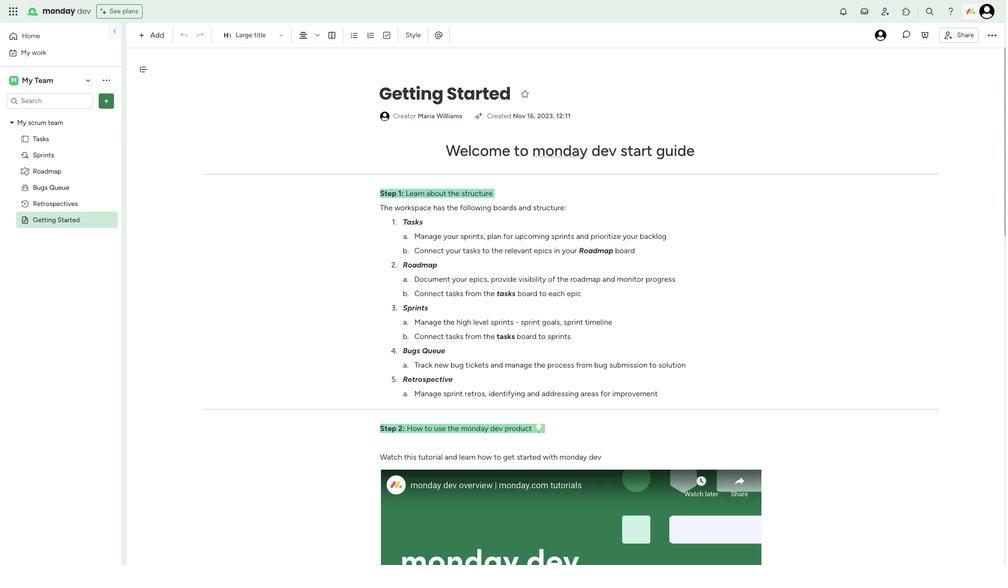 Task type: locate. For each thing, give the bounding box(es) containing it.
dev left see
[[77, 6, 91, 17]]

3 a from the top
[[403, 318, 407, 327]]

1 vertical spatial getting started
[[33, 216, 80, 224]]

2 vertical spatial connect
[[414, 332, 444, 341]]

sprints down goals, at the bottom of the page
[[548, 332, 571, 341]]

your left the epics,
[[452, 275, 467, 284]]

0 horizontal spatial queue
[[49, 183, 69, 191]]

roadmap up document
[[403, 260, 437, 269]]

getting started down the retrospectives
[[33, 216, 80, 224]]

3
[[392, 303, 396, 312]]

your left backlog
[[623, 232, 638, 241]]

relevant
[[505, 246, 532, 255]]

1 horizontal spatial getting
[[379, 82, 443, 106]]

monday right with
[[560, 453, 587, 462]]

connect tasks from the tasks board to each epic
[[414, 289, 582, 298]]

0 horizontal spatial started
[[58, 216, 80, 224]]

1 horizontal spatial sprint
[[521, 318, 540, 327]]

about
[[427, 189, 446, 198]]

learn
[[459, 453, 476, 462]]

creator
[[393, 112, 416, 120]]

upcoming
[[515, 232, 549, 241]]

1 horizontal spatial bugs queue
[[403, 346, 445, 355]]

3 manage from the top
[[414, 389, 442, 398]]

started down the retrospectives
[[58, 216, 80, 224]]

2 vertical spatial sprints
[[548, 332, 571, 341]]

bug
[[451, 361, 464, 370], [594, 361, 608, 370]]

sprints down my scrum team
[[33, 151, 54, 159]]

1 horizontal spatial bug
[[594, 361, 608, 370]]

track
[[414, 361, 433, 370]]

1 connect from the top
[[414, 246, 444, 255]]

sprint right goals, at the bottom of the page
[[564, 318, 583, 327]]

1 vertical spatial board
[[518, 289, 538, 298]]

sprint
[[521, 318, 540, 327], [564, 318, 583, 327], [443, 389, 463, 398]]

2 a from the top
[[403, 275, 407, 284]]

plan
[[487, 232, 502, 241]]

with
[[543, 453, 558, 462]]

inbox image
[[860, 7, 869, 16]]

2 vertical spatial manage
[[414, 389, 442, 398]]

1 vertical spatial sprints
[[403, 303, 428, 312]]

queue up the retrospectives
[[49, 183, 69, 191]]

a for manage the high level sprints - sprint goals, sprint timeline
[[403, 318, 407, 327]]

1 step from the top
[[380, 189, 397, 198]]

tasks
[[463, 246, 481, 255], [446, 289, 464, 298], [497, 289, 516, 298], [446, 332, 464, 341], [497, 332, 515, 341]]

step left 1:
[[380, 189, 397, 198]]

0 vertical spatial getting started
[[379, 82, 511, 106]]

improvement
[[612, 389, 658, 398]]

getting inside list box
[[33, 216, 56, 224]]

the left process
[[534, 361, 546, 370]]

2 manage from the top
[[414, 318, 442, 327]]

1 a . from the top
[[403, 232, 409, 241]]

manage down retrospective
[[414, 389, 442, 398]]

board
[[615, 246, 635, 255], [518, 289, 538, 298], [517, 332, 537, 341]]

sprints left -
[[491, 318, 514, 327]]

and left prioritize
[[576, 232, 589, 241]]

a . for manage the high level sprints - sprint goals, sprint timeline
[[403, 318, 409, 327]]

0 vertical spatial from
[[465, 289, 482, 298]]

document your epics, provide visibility of the roadmap and monitor progress
[[414, 275, 676, 284]]

1 vertical spatial my
[[22, 76, 33, 85]]

maria williams image
[[980, 4, 995, 19]]

0 vertical spatial step
[[380, 189, 397, 198]]

my work button
[[6, 45, 103, 60]]

step 2: how to use the monday dev product 💡
[[380, 424, 545, 433]]

bugs inside list box
[[33, 183, 48, 191]]

started
[[447, 82, 511, 106], [58, 216, 80, 224]]

a . for track new bug tickets and manage the process from bug submission to solution
[[403, 361, 409, 370]]

getting started
[[379, 82, 511, 106], [33, 216, 80, 224]]

in
[[554, 246, 560, 255]]

mention image
[[434, 30, 444, 40]]

3 b . from the top
[[403, 332, 409, 341]]

to down plan
[[482, 246, 490, 255]]

my scrum team
[[17, 119, 63, 127]]

monitor
[[617, 275, 644, 284]]

0 vertical spatial bugs queue
[[33, 183, 69, 191]]

dev
[[77, 6, 91, 17], [592, 142, 617, 160], [490, 424, 503, 433], [589, 453, 602, 462]]

bug right new
[[451, 361, 464, 370]]

2 vertical spatial board
[[517, 332, 537, 341]]

b for connect tasks from the tasks board to sprints
[[403, 332, 407, 341]]

0 vertical spatial started
[[447, 82, 511, 106]]

add button
[[135, 28, 170, 43]]

my inside workspace selection element
[[22, 76, 33, 85]]

bugs queue up the retrospectives
[[33, 183, 69, 191]]

2 bug from the left
[[594, 361, 608, 370]]

connect for connect tasks from the tasks board to each epic
[[414, 289, 444, 298]]

caret down image
[[10, 119, 14, 126]]

style button
[[401, 27, 425, 43]]

a
[[403, 232, 407, 241], [403, 275, 407, 284], [403, 318, 407, 327], [403, 361, 407, 370], [403, 389, 407, 398]]

manage down has
[[414, 232, 442, 241]]

2 connect from the top
[[414, 289, 444, 298]]

started up created
[[447, 82, 511, 106]]

monday dev
[[42, 6, 91, 17]]

for right areas
[[601, 389, 611, 398]]

1 horizontal spatial sprints
[[403, 303, 428, 312]]

document
[[414, 275, 450, 284]]

layout image
[[328, 31, 336, 40]]

2 b from the top
[[403, 289, 407, 298]]

2 a . from the top
[[403, 275, 409, 284]]

nov
[[513, 112, 526, 120]]

connect up track
[[414, 332, 444, 341]]

a .
[[403, 232, 409, 241], [403, 275, 409, 284], [403, 318, 409, 327], [403, 361, 409, 370], [403, 389, 409, 398]]

2 horizontal spatial roadmap
[[579, 246, 613, 255]]

1 vertical spatial tasks
[[403, 217, 423, 227]]

0 vertical spatial for
[[503, 232, 513, 241]]

1 vertical spatial step
[[380, 424, 397, 433]]

team
[[48, 119, 63, 127]]

a for manage your sprints, plan for upcoming sprints and prioritize your backlog
[[403, 232, 407, 241]]

bugs right 4 . on the bottom of page
[[403, 346, 420, 355]]

2 vertical spatial my
[[17, 119, 26, 127]]

sprints up in
[[551, 232, 574, 241]]

roadmap up the retrospectives
[[33, 167, 61, 175]]

step 1: learn about the structure
[[380, 189, 495, 198]]

your right in
[[562, 246, 577, 255]]

1 vertical spatial connect
[[414, 289, 444, 298]]

getting started inside list box
[[33, 216, 80, 224]]

2 vertical spatial b
[[403, 332, 407, 341]]

my right the caret down icon
[[17, 119, 26, 127]]

2 vertical spatial roadmap
[[403, 260, 437, 269]]

Search in workspace field
[[20, 95, 80, 106]]

. for manage your sprints, plan for upcoming sprints and prioritize your backlog
[[407, 232, 409, 241]]

0 vertical spatial my
[[21, 48, 30, 57]]

your for manage your sprints, plan for upcoming sprints and prioritize your backlog
[[443, 232, 459, 241]]

progress
[[646, 275, 676, 284]]

and right boards
[[519, 203, 531, 212]]

connect down document
[[414, 289, 444, 298]]

from
[[465, 289, 482, 298], [465, 332, 482, 341], [576, 361, 593, 370]]

your for connect your tasks to the relevant epics in your roadmap board
[[446, 246, 461, 255]]

bugs queue up track
[[403, 346, 445, 355]]

my team
[[22, 76, 53, 85]]

manage sprint retros, identifying and addressing areas for improvement
[[414, 389, 658, 398]]

tutorial
[[419, 453, 443, 462]]

manage for manage sprint retros, identifying and addressing areas for improvement
[[414, 389, 442, 398]]

3 a . from the top
[[403, 318, 409, 327]]

queue up new
[[422, 346, 445, 355]]

1 vertical spatial bugs queue
[[403, 346, 445, 355]]

3 b from the top
[[403, 332, 407, 341]]

bugs
[[33, 183, 48, 191], [403, 346, 420, 355]]

workspace options image
[[102, 75, 111, 85]]

style
[[406, 31, 421, 39]]

list box containing my scrum team
[[0, 113, 122, 357]]

0 vertical spatial bugs
[[33, 183, 48, 191]]

dev right with
[[589, 453, 602, 462]]

a . for manage your sprints, plan for upcoming sprints and prioritize your backlog
[[403, 232, 409, 241]]

0 vertical spatial connect
[[414, 246, 444, 255]]

learn
[[406, 189, 425, 198]]

1 b . from the top
[[403, 246, 409, 255]]

1 vertical spatial bugs
[[403, 346, 420, 355]]

sprint left retros,
[[443, 389, 463, 398]]

roadmap down prioritize
[[579, 246, 613, 255]]

v2 ellipsis image
[[988, 29, 997, 41]]

for right plan
[[503, 232, 513, 241]]

board down -
[[517, 332, 537, 341]]

. for sprints
[[396, 303, 397, 312]]

1 horizontal spatial tasks
[[403, 217, 423, 227]]

board down visibility
[[518, 289, 538, 298]]

2 step from the top
[[380, 424, 397, 433]]

tasks right public board icon
[[33, 135, 49, 143]]

2 vertical spatial b .
[[403, 332, 409, 341]]

tasks inside list box
[[33, 135, 49, 143]]

4 a from the top
[[403, 361, 407, 370]]

board down prioritize
[[615, 246, 635, 255]]

1 vertical spatial queue
[[422, 346, 445, 355]]

2 vertical spatial from
[[576, 361, 593, 370]]

1 b from the top
[[403, 246, 407, 255]]

0 vertical spatial b
[[403, 246, 407, 255]]

0 horizontal spatial bugs
[[33, 183, 48, 191]]

0 vertical spatial queue
[[49, 183, 69, 191]]

connect for connect your tasks to the relevant epics in your roadmap board
[[414, 246, 444, 255]]

my inside button
[[21, 48, 30, 57]]

1 horizontal spatial roadmap
[[403, 260, 437, 269]]

5 a from the top
[[403, 389, 407, 398]]

the
[[448, 189, 460, 198], [447, 203, 458, 212], [492, 246, 503, 255], [557, 275, 569, 284], [484, 289, 495, 298], [443, 318, 455, 327], [484, 332, 495, 341], [534, 361, 546, 370], [448, 424, 459, 433]]

the right about
[[448, 189, 460, 198]]

backlog
[[640, 232, 667, 241]]

queue inside list box
[[49, 183, 69, 191]]

1 vertical spatial b .
[[403, 289, 409, 298]]

your down sprints,
[[446, 246, 461, 255]]

2 b . from the top
[[403, 289, 409, 298]]

0 horizontal spatial bugs queue
[[33, 183, 69, 191]]

list box
[[0, 113, 122, 357]]

large title
[[236, 31, 266, 39]]

to
[[514, 142, 529, 160], [482, 246, 490, 255], [539, 289, 547, 298], [539, 332, 546, 341], [650, 361, 657, 370], [425, 424, 432, 433], [494, 453, 501, 462]]

to down nov
[[514, 142, 529, 160]]

step left '2:'
[[380, 424, 397, 433]]

. for manage sprint retros, identifying and addressing areas for improvement
[[407, 389, 409, 398]]

submission
[[610, 361, 648, 370]]

boards
[[493, 203, 517, 212]]

your
[[443, 232, 459, 241], [623, 232, 638, 241], [446, 246, 461, 255], [562, 246, 577, 255], [452, 275, 467, 284]]

my inside list box
[[17, 119, 26, 127]]

0 vertical spatial getting
[[379, 82, 443, 106]]

1 vertical spatial manage
[[414, 318, 442, 327]]

option
[[0, 114, 122, 116]]

1 horizontal spatial getting started
[[379, 82, 511, 106]]

from down level at the left
[[465, 332, 482, 341]]

0 vertical spatial roadmap
[[33, 167, 61, 175]]

0 horizontal spatial for
[[503, 232, 513, 241]]

started inside getting started field
[[447, 82, 511, 106]]

💡
[[534, 424, 543, 433]]

dev left start
[[592, 142, 617, 160]]

3 connect from the top
[[414, 332, 444, 341]]

monday down 12:11
[[533, 142, 588, 160]]

and
[[519, 203, 531, 212], [576, 232, 589, 241], [603, 275, 615, 284], [491, 361, 503, 370], [527, 389, 540, 398], [445, 453, 457, 462]]

created nov 16, 2023, 12:11
[[487, 112, 571, 120]]

b . for connect tasks from the tasks board to sprints
[[403, 332, 409, 341]]

visibility
[[519, 275, 546, 284]]

tasks down workspace
[[403, 217, 423, 227]]

0 vertical spatial sprints
[[33, 151, 54, 159]]

connect for connect tasks from the tasks board to sprints
[[414, 332, 444, 341]]

1 vertical spatial roadmap
[[579, 246, 613, 255]]

.
[[395, 217, 397, 227], [407, 232, 409, 241], [407, 246, 409, 255], [396, 260, 397, 269], [407, 275, 409, 284], [407, 289, 409, 298], [396, 303, 397, 312], [407, 318, 409, 327], [407, 332, 409, 341], [396, 346, 398, 355], [407, 361, 409, 370], [396, 375, 397, 384], [407, 389, 409, 398]]

1 horizontal spatial started
[[447, 82, 511, 106]]

welcome to monday dev start guide
[[446, 142, 695, 160]]

0 horizontal spatial bug
[[451, 361, 464, 370]]

b .
[[403, 246, 409, 255], [403, 289, 409, 298], [403, 332, 409, 341]]

1 vertical spatial b
[[403, 289, 407, 298]]

your left sprints,
[[443, 232, 459, 241]]

sprint right -
[[521, 318, 540, 327]]

0 vertical spatial tasks
[[33, 135, 49, 143]]

a . for document your epics, provide visibility of the roadmap and monitor progress
[[403, 275, 409, 284]]

connect up document
[[414, 246, 444, 255]]

0 horizontal spatial tasks
[[33, 135, 49, 143]]

board activity image
[[875, 30, 887, 41]]

4 a . from the top
[[403, 361, 409, 370]]

monday
[[42, 6, 75, 17], [533, 142, 588, 160], [461, 424, 489, 433], [560, 453, 587, 462]]

sprints
[[33, 151, 54, 159], [403, 303, 428, 312]]

0 horizontal spatial roadmap
[[33, 167, 61, 175]]

1 vertical spatial getting
[[33, 216, 56, 224]]

1 vertical spatial started
[[58, 216, 80, 224]]

tasks down document
[[446, 289, 464, 298]]

0 vertical spatial sprints
[[551, 232, 574, 241]]

manage for manage the high level sprints - sprint goals, sprint timeline
[[414, 318, 442, 327]]

start
[[621, 142, 653, 160]]

1 manage from the top
[[414, 232, 442, 241]]

1 vertical spatial from
[[465, 332, 482, 341]]

a for manage sprint retros, identifying and addressing areas for improvement
[[403, 389, 407, 398]]

getting started up williams
[[379, 82, 511, 106]]

track new bug tickets and manage the process from bug submission to solution
[[414, 361, 686, 370]]

1 a from the top
[[403, 232, 407, 241]]

bug left submission
[[594, 361, 608, 370]]

started inside list box
[[58, 216, 80, 224]]

my left the work
[[21, 48, 30, 57]]

the down plan
[[492, 246, 503, 255]]

1 vertical spatial for
[[601, 389, 611, 398]]

retrospectives
[[33, 200, 78, 208]]

1 horizontal spatial for
[[601, 389, 611, 398]]

getting up creator
[[379, 82, 443, 106]]

retrospective
[[403, 375, 453, 384]]

sprints right 3 .
[[403, 303, 428, 312]]

0 vertical spatial b .
[[403, 246, 409, 255]]

options image
[[102, 96, 111, 106]]

bugs up the retrospectives
[[33, 183, 48, 191]]

tasks down high
[[446, 332, 464, 341]]

structure
[[462, 189, 493, 198]]

my right workspace "image" at the top of the page
[[22, 76, 33, 85]]

0 vertical spatial manage
[[414, 232, 442, 241]]

from down the epics,
[[465, 289, 482, 298]]

dev left product
[[490, 424, 503, 433]]

from right process
[[576, 361, 593, 370]]

provide
[[491, 275, 517, 284]]

the right the of
[[557, 275, 569, 284]]

started
[[517, 453, 541, 462]]

2023,
[[537, 112, 555, 120]]

5 a . from the top
[[403, 389, 409, 398]]

bugs queue inside list box
[[33, 183, 69, 191]]

0 horizontal spatial getting
[[33, 216, 56, 224]]

for
[[503, 232, 513, 241], [601, 389, 611, 398]]

0 horizontal spatial sprints
[[33, 151, 54, 159]]

getting right public board image
[[33, 216, 56, 224]]

0 horizontal spatial getting started
[[33, 216, 80, 224]]

level
[[473, 318, 489, 327]]

board for board to sprints
[[517, 332, 537, 341]]

manage
[[414, 232, 442, 241], [414, 318, 442, 327], [414, 389, 442, 398]]

tasks
[[33, 135, 49, 143], [403, 217, 423, 227]]

manage left high
[[414, 318, 442, 327]]

and right tickets
[[491, 361, 503, 370]]



Task type: describe. For each thing, give the bounding box(es) containing it.
and right identifying
[[527, 389, 540, 398]]

0 horizontal spatial sprint
[[443, 389, 463, 398]]

search everything image
[[925, 7, 935, 16]]

5 .
[[391, 375, 397, 384]]

my for my scrum team
[[17, 119, 26, 127]]

roadmap inside list box
[[33, 167, 61, 175]]

numbered list image
[[367, 31, 375, 40]]

manage the high level sprints - sprint goals, sprint timeline
[[414, 318, 612, 327]]

sprints inside list box
[[33, 151, 54, 159]]

to left solution
[[650, 361, 657, 370]]

to down goals, at the bottom of the page
[[539, 332, 546, 341]]

add
[[150, 31, 164, 40]]

your for document your epics, provide visibility of the roadmap and monitor progress
[[452, 275, 467, 284]]

watch
[[380, 453, 402, 462]]

has
[[433, 203, 445, 212]]

watch this tutorial and learn how to get started with monday dev
[[380, 453, 602, 462]]

step for step 1: learn about the structure
[[380, 189, 397, 198]]

b for connect your tasks to the relevant epics in your roadmap board
[[403, 246, 407, 255]]

and left the monitor
[[603, 275, 615, 284]]

title
[[254, 31, 266, 39]]

tasks down provide
[[497, 289, 516, 298]]

my for my team
[[22, 76, 33, 85]]

my work
[[21, 48, 46, 57]]

product
[[505, 424, 532, 433]]

Getting Started field
[[377, 82, 513, 106]]

the right has
[[447, 203, 458, 212]]

16,
[[527, 112, 536, 120]]

home
[[22, 32, 40, 40]]

workspace image
[[9, 75, 19, 86]]

each
[[549, 289, 565, 298]]

1 horizontal spatial bugs
[[403, 346, 420, 355]]

workspace
[[395, 203, 432, 212]]

connect tasks from the tasks board to sprints
[[414, 332, 571, 341]]

process
[[547, 361, 574, 370]]

board for board to each epic
[[518, 289, 538, 298]]

connect your tasks to the relevant epics in your roadmap board
[[414, 246, 635, 255]]

tasks down manage the high level sprints - sprint goals, sprint timeline
[[497, 332, 515, 341]]

the
[[380, 203, 393, 212]]

. for retrospective
[[396, 375, 397, 384]]

1:
[[398, 189, 404, 198]]

. for bugs queue
[[396, 346, 398, 355]]

public board image
[[21, 134, 30, 143]]

created
[[487, 112, 511, 120]]

large
[[236, 31, 253, 39]]

and left learn
[[445, 453, 457, 462]]

share button
[[940, 27, 979, 43]]

the right use
[[448, 424, 459, 433]]

plans
[[122, 7, 138, 15]]

2
[[392, 260, 396, 269]]

select product image
[[9, 7, 18, 16]]

bulleted list image
[[350, 31, 359, 40]]

tickets
[[466, 361, 489, 370]]

b for connect tasks from the tasks board to each epic
[[403, 289, 407, 298]]

add to favorites image
[[520, 89, 530, 98]]

williams
[[437, 112, 462, 120]]

a for document your epics, provide visibility of the roadmap and monitor progress
[[403, 275, 407, 284]]

. for document your epics, provide visibility of the roadmap and monitor progress
[[407, 275, 409, 284]]

-
[[516, 318, 519, 327]]

. for roadmap
[[396, 260, 397, 269]]

to left get
[[494, 453, 501, 462]]

3 .
[[392, 303, 397, 312]]

identifying
[[489, 389, 525, 398]]

1 horizontal spatial queue
[[422, 346, 445, 355]]

guide
[[656, 142, 695, 160]]

see plans button
[[97, 4, 143, 19]]

structure:
[[533, 203, 566, 212]]

1 bug from the left
[[451, 361, 464, 370]]

12:11
[[556, 112, 571, 120]]

manage your sprints, plan for upcoming sprints and prioritize your backlog
[[414, 232, 667, 241]]

getting started inside field
[[379, 82, 511, 106]]

0 vertical spatial board
[[615, 246, 635, 255]]

b . for connect tasks from the tasks board to each epic
[[403, 289, 409, 298]]

checklist image
[[383, 31, 391, 40]]

a for track new bug tickets and manage the process from bug submission to solution
[[403, 361, 407, 370]]

. for manage the high level sprints - sprint goals, sprint timeline
[[407, 318, 409, 327]]

a . for manage sprint retros, identifying and addressing areas for improvement
[[403, 389, 409, 398]]

monday up home button
[[42, 6, 75, 17]]

solution
[[659, 361, 686, 370]]

roadmap
[[571, 275, 601, 284]]

the workspace has the following boards and structure:
[[380, 203, 566, 212]]

get
[[503, 453, 515, 462]]

apps image
[[902, 7, 911, 16]]

manage for manage your sprints, plan for upcoming sprints and prioritize your backlog
[[414, 232, 442, 241]]

maria
[[418, 112, 435, 120]]

workspace selection element
[[9, 75, 55, 86]]

creator maria williams
[[393, 112, 462, 120]]

retros,
[[465, 389, 487, 398]]

the down the epics,
[[484, 289, 495, 298]]

following
[[460, 203, 492, 212]]

epics,
[[469, 275, 489, 284]]

of
[[548, 275, 555, 284]]

step for step 2: how to use the monday dev product 💡
[[380, 424, 397, 433]]

sprints,
[[461, 232, 485, 241]]

. for track new bug tickets and manage the process from bug submission to solution
[[407, 361, 409, 370]]

areas
[[581, 389, 599, 398]]

to left the each
[[539, 289, 547, 298]]

monday up learn
[[461, 424, 489, 433]]

how
[[407, 424, 423, 433]]

new
[[435, 361, 449, 370]]

welcome
[[446, 142, 510, 160]]

from for board to each epic
[[465, 289, 482, 298]]

how
[[478, 453, 492, 462]]

from for board to sprints
[[465, 332, 482, 341]]

1
[[392, 217, 395, 227]]

epics
[[534, 246, 552, 255]]

the left high
[[443, 318, 455, 327]]

. for tasks
[[395, 217, 397, 227]]

5
[[391, 375, 396, 384]]

b . for connect your tasks to the relevant epics in your roadmap board
[[403, 246, 409, 255]]

1 vertical spatial sprints
[[491, 318, 514, 327]]

prioritize
[[591, 232, 621, 241]]

invite members image
[[881, 7, 890, 16]]

high
[[457, 318, 471, 327]]

use
[[434, 424, 446, 433]]

addressing
[[542, 389, 579, 398]]

2 .
[[392, 260, 397, 269]]

team
[[35, 76, 53, 85]]

4
[[391, 346, 396, 355]]

public board image
[[21, 215, 30, 224]]

work
[[32, 48, 46, 57]]

tasks down sprints,
[[463, 246, 481, 255]]

share
[[957, 31, 974, 39]]

my for my work
[[21, 48, 30, 57]]

scrum
[[28, 119, 46, 127]]

getting inside field
[[379, 82, 443, 106]]

this
[[404, 453, 417, 462]]

4 .
[[391, 346, 398, 355]]

2 horizontal spatial sprint
[[564, 318, 583, 327]]

the down level at the left
[[484, 332, 495, 341]]

notifications image
[[839, 7, 849, 16]]

help image
[[946, 7, 956, 16]]

see
[[109, 7, 121, 15]]

to left use
[[425, 424, 432, 433]]



Task type: vqa. For each thing, say whether or not it's contained in the screenshot.


